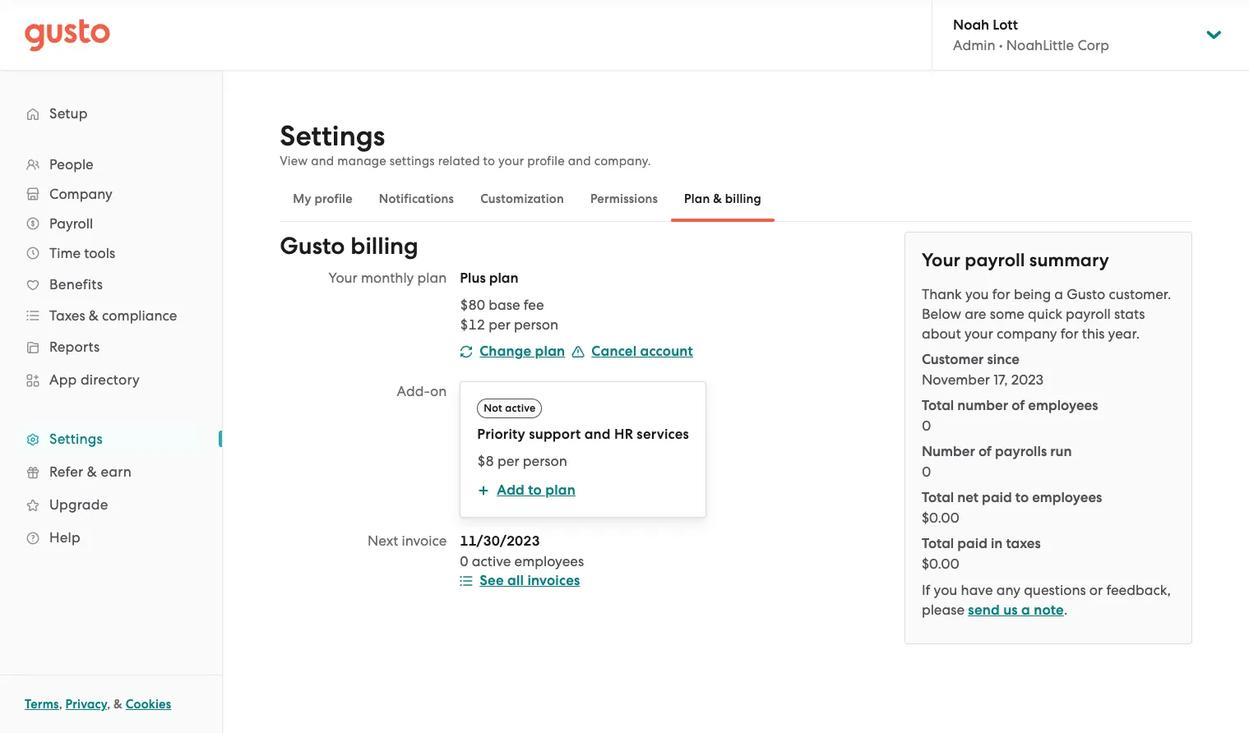 Task type: locate. For each thing, give the bounding box(es) containing it.
1 vertical spatial 0
[[922, 464, 931, 480]]

employees inside the 11/30/2023 0 active employees
[[514, 554, 584, 570]]

0 horizontal spatial to
[[483, 154, 495, 169]]

per right $8
[[498, 453, 519, 470]]

payroll
[[965, 249, 1025, 271], [1066, 306, 1111, 322]]

2 , from the left
[[107, 697, 111, 712]]

active right the "not"
[[505, 402, 536, 415]]

0 vertical spatial gusto
[[280, 232, 345, 261]]

, left the cookies button
[[107, 697, 111, 712]]

send us a note .
[[968, 602, 1068, 619]]

taxes & compliance
[[49, 308, 177, 324]]

a right us
[[1022, 602, 1031, 619]]

cancel account link
[[572, 343, 693, 360]]

employees up invoices at the left bottom of the page
[[514, 554, 584, 570]]

for up some
[[993, 286, 1011, 303]]

profile right my
[[314, 192, 353, 206]]

you for thank
[[966, 286, 989, 303]]

0 horizontal spatial profile
[[314, 192, 353, 206]]

and right view
[[311, 154, 334, 169]]

to inside settings view and manage settings related to your profile and company.
[[483, 154, 495, 169]]

your
[[498, 154, 524, 169], [965, 326, 993, 342]]

total up if
[[922, 535, 954, 553]]

1 vertical spatial active
[[472, 554, 511, 570]]

feedback,
[[1107, 582, 1171, 599]]

0 for number
[[922, 464, 931, 480]]

a inside "thank you for being a gusto customer. below are some quick payroll stats about your company for this year."
[[1055, 286, 1064, 303]]

taxes
[[1006, 535, 1041, 553]]

list
[[0, 150, 222, 554], [460, 295, 769, 335], [922, 350, 1175, 574]]

settings up refer
[[49, 431, 103, 447]]

1 vertical spatial you
[[934, 582, 958, 599]]

number
[[922, 443, 975, 461]]

not
[[484, 402, 502, 415]]

time tools
[[49, 245, 115, 262]]

0 horizontal spatial payroll
[[965, 249, 1025, 271]]

for left this
[[1061, 326, 1079, 342]]

2 vertical spatial total
[[922, 535, 954, 553]]

noah
[[953, 16, 990, 34]]

0 vertical spatial 0
[[922, 418, 931, 434]]

billing up monthly
[[351, 232, 419, 261]]

upgrade
[[49, 497, 108, 513]]

you up are
[[966, 286, 989, 303]]

0 vertical spatial person
[[514, 317, 559, 333]]

1 horizontal spatial gusto
[[1067, 286, 1106, 303]]

you inside "thank you for being a gusto customer. below are some quick payroll stats about your company for this year."
[[966, 286, 989, 303]]

per inside priority support and hr services element
[[498, 453, 519, 470]]

$80 base fee $12 per person
[[460, 297, 559, 333]]

total paid in taxes $0.00
[[922, 535, 1041, 572]]

on
[[430, 383, 447, 400]]

total number of employees 0
[[922, 397, 1098, 434]]

and left company.
[[568, 154, 591, 169]]

2 horizontal spatial list
[[922, 350, 1175, 574]]

settings up manage
[[280, 119, 385, 153]]

refer & earn
[[49, 464, 132, 480]]

0 up number
[[922, 418, 931, 434]]

1 horizontal spatial your
[[965, 326, 993, 342]]

1 vertical spatial your
[[965, 326, 993, 342]]

1 vertical spatial profile
[[314, 192, 353, 206]]

employees down run
[[1032, 489, 1102, 507]]

to down number of payrolls run 0
[[1016, 489, 1029, 507]]

1 $0.00 from the top
[[922, 510, 960, 526]]

settings
[[390, 154, 435, 169]]

1 horizontal spatial for
[[1061, 326, 1079, 342]]

0 vertical spatial paid
[[982, 489, 1012, 507]]

1 vertical spatial for
[[1061, 326, 1079, 342]]

employees for 11/30/2023
[[514, 554, 584, 570]]

terms link
[[25, 697, 59, 712]]

gusto down summary
[[1067, 286, 1106, 303]]

permissions button
[[577, 179, 671, 219]]

1 horizontal spatial of
[[1012, 397, 1025, 415]]

1 horizontal spatial you
[[966, 286, 989, 303]]

& inside button
[[713, 192, 722, 206]]

0 vertical spatial active
[[505, 402, 536, 415]]

settings for settings view and manage settings related to your profile and company.
[[280, 119, 385, 153]]

0 horizontal spatial ,
[[59, 697, 62, 712]]

of left payrolls
[[979, 443, 992, 461]]

priority
[[477, 426, 526, 443]]

profile up customization button
[[527, 154, 565, 169]]

us
[[1004, 602, 1018, 619]]

1 vertical spatial person
[[523, 453, 567, 470]]

list for your payroll summary
[[922, 350, 1175, 574]]

0 vertical spatial per
[[489, 317, 511, 333]]

0 vertical spatial of
[[1012, 397, 1025, 415]]

employees inside 'total number of employees 0'
[[1028, 397, 1098, 415]]

active inside priority support and hr services element
[[505, 402, 536, 415]]

0 vertical spatial you
[[966, 286, 989, 303]]

0 horizontal spatial billing
[[351, 232, 419, 261]]

1 horizontal spatial your
[[922, 249, 961, 271]]

a up quick
[[1055, 286, 1064, 303]]

in
[[991, 535, 1003, 553]]

total inside total paid in taxes $0.00
[[922, 535, 954, 553]]

0 vertical spatial a
[[1055, 286, 1064, 303]]

plus plan
[[460, 270, 519, 287]]

payroll
[[49, 215, 93, 232]]

payroll up this
[[1066, 306, 1111, 322]]

company.
[[594, 154, 651, 169]]

this
[[1082, 326, 1105, 342]]

payroll inside "thank you for being a gusto customer. below are some quick payroll stats about your company for this year."
[[1066, 306, 1111, 322]]

1 horizontal spatial to
[[528, 482, 542, 499]]

you inside if you have any questions or feedback, please
[[934, 582, 958, 599]]

cancel
[[592, 343, 637, 360]]

gusto navigation element
[[0, 71, 222, 581]]

your for your monthly plan
[[328, 270, 358, 286]]

are
[[965, 306, 987, 322]]

settings inside settings view and manage settings related to your profile and company.
[[280, 119, 385, 153]]

1 vertical spatial settings
[[49, 431, 103, 447]]

plan inside add to plan link
[[546, 482, 576, 499]]

0 for total
[[922, 418, 931, 434]]

2 horizontal spatial to
[[1016, 489, 1029, 507]]

your down "gusto billing"
[[328, 270, 358, 286]]

person down fee
[[514, 317, 559, 333]]

and for settings
[[311, 154, 334, 169]]

taxes
[[49, 308, 85, 324]]

& right taxes
[[89, 308, 99, 324]]

1 vertical spatial a
[[1022, 602, 1031, 619]]

0 vertical spatial profile
[[527, 154, 565, 169]]

2 vertical spatial 0
[[460, 554, 468, 570]]

terms
[[25, 697, 59, 712]]

your up thank
[[922, 249, 961, 271]]

plan down $8 per person
[[546, 482, 576, 499]]

0 horizontal spatial of
[[979, 443, 992, 461]]

, left privacy 'link'
[[59, 697, 62, 712]]

0 inside number of payrolls run 0
[[922, 464, 931, 480]]

next
[[368, 533, 398, 549]]

0 vertical spatial payroll
[[965, 249, 1025, 271]]

or
[[1090, 582, 1103, 599]]

priority support and hr services
[[477, 426, 689, 443]]

list containing $80 base fee
[[460, 295, 769, 335]]

gusto down my
[[280, 232, 345, 261]]

manage
[[337, 154, 386, 169]]

1 horizontal spatial billing
[[725, 192, 762, 206]]

list containing customer since
[[922, 350, 1175, 574]]

0 inside 'total number of employees 0'
[[922, 418, 931, 434]]

if you have any questions or feedback, please
[[922, 582, 1171, 619]]

0 vertical spatial your
[[498, 154, 524, 169]]

0 down number
[[922, 464, 931, 480]]

$0.00 down net at the right of page
[[922, 510, 960, 526]]

2023
[[1011, 372, 1044, 388]]

0 horizontal spatial you
[[934, 582, 958, 599]]

to right related
[[483, 154, 495, 169]]

employees down 2023
[[1028, 397, 1098, 415]]

1 vertical spatial payroll
[[1066, 306, 1111, 322]]

1 vertical spatial employees
[[1032, 489, 1102, 507]]

2 $0.00 from the top
[[922, 556, 960, 572]]

customer
[[922, 351, 984, 368]]

paid left in
[[958, 535, 988, 553]]

invoice
[[402, 533, 447, 549]]

0 horizontal spatial settings
[[49, 431, 103, 447]]

2 total from the top
[[922, 489, 954, 507]]

& left earn
[[87, 464, 97, 480]]

quick
[[1028, 306, 1063, 322]]

0 horizontal spatial your
[[498, 154, 524, 169]]

1 vertical spatial total
[[922, 489, 954, 507]]

$0.00
[[922, 510, 960, 526], [922, 556, 960, 572]]

billing inside button
[[725, 192, 762, 206]]

payrolls
[[995, 443, 1047, 461]]

of down 2023
[[1012, 397, 1025, 415]]

1 total from the top
[[922, 397, 954, 415]]

1 vertical spatial per
[[498, 453, 519, 470]]

per
[[489, 317, 511, 333], [498, 453, 519, 470]]

my profile
[[293, 192, 353, 206]]

change plan
[[480, 343, 565, 360]]

billing right plan
[[725, 192, 762, 206]]

0 vertical spatial total
[[922, 397, 954, 415]]

0 vertical spatial $0.00
[[922, 510, 960, 526]]

paid inside total paid in taxes $0.00
[[958, 535, 988, 553]]

person inside priority support and hr services element
[[523, 453, 567, 470]]

of inside 'total number of employees 0'
[[1012, 397, 1025, 415]]

total inside 'total number of employees 0'
[[922, 397, 954, 415]]

your up customization button
[[498, 154, 524, 169]]

0 vertical spatial billing
[[725, 192, 762, 206]]

person down 'support'
[[523, 453, 567, 470]]

$0.00 up if
[[922, 556, 960, 572]]

plan right change
[[535, 343, 565, 360]]

paid right net at the right of page
[[982, 489, 1012, 507]]

payroll up 'being'
[[965, 249, 1025, 271]]

1 horizontal spatial ,
[[107, 697, 111, 712]]

person
[[514, 317, 559, 333], [523, 453, 567, 470]]

below
[[922, 306, 962, 322]]

1 vertical spatial of
[[979, 443, 992, 461]]

some
[[990, 306, 1025, 322]]

0 vertical spatial employees
[[1028, 397, 1098, 415]]

0 horizontal spatial a
[[1022, 602, 1031, 619]]

& right plan
[[713, 192, 722, 206]]

& inside dropdown button
[[89, 308, 99, 324]]

cookies button
[[126, 695, 171, 715]]

billing
[[725, 192, 762, 206], [351, 232, 419, 261]]

settings inside list
[[49, 431, 103, 447]]

note
[[1034, 602, 1064, 619]]

to right add
[[528, 482, 542, 499]]

and
[[311, 154, 334, 169], [568, 154, 591, 169], [585, 426, 611, 443]]

next invoice
[[368, 533, 447, 549]]

$0.00 inside total paid in taxes $0.00
[[922, 556, 960, 572]]

0 horizontal spatial your
[[328, 270, 358, 286]]

change
[[480, 343, 532, 360]]

total for total paid in taxes
[[922, 535, 954, 553]]

1 vertical spatial paid
[[958, 535, 988, 553]]

1 vertical spatial $0.00
[[922, 556, 960, 572]]

you for if
[[934, 582, 958, 599]]

your
[[922, 249, 961, 271], [328, 270, 358, 286]]

0 horizontal spatial for
[[993, 286, 1011, 303]]

company
[[49, 186, 112, 202]]

total left net at the right of page
[[922, 489, 954, 507]]

your down are
[[965, 326, 993, 342]]

3 total from the top
[[922, 535, 954, 553]]

1 horizontal spatial payroll
[[1066, 306, 1111, 322]]

and left hr
[[585, 426, 611, 443]]

terms , privacy , & cookies
[[25, 697, 171, 712]]

gusto inside "thank you for being a gusto customer. below are some quick payroll stats about your company for this year."
[[1067, 286, 1106, 303]]

upgrade link
[[16, 490, 206, 520]]

total down november
[[922, 397, 954, 415]]

total inside total net paid to employees $0.00
[[922, 489, 954, 507]]

per down base
[[489, 317, 511, 333]]

0 down 11/30/2023
[[460, 554, 468, 570]]

you right if
[[934, 582, 958, 599]]

0 vertical spatial settings
[[280, 119, 385, 153]]

to
[[483, 154, 495, 169], [528, 482, 542, 499], [1016, 489, 1029, 507]]

0 horizontal spatial list
[[0, 150, 222, 554]]

1 horizontal spatial a
[[1055, 286, 1064, 303]]

1 vertical spatial gusto
[[1067, 286, 1106, 303]]

refer
[[49, 464, 83, 480]]

1 horizontal spatial list
[[460, 295, 769, 335]]

active up see
[[472, 554, 511, 570]]

11/30/2023
[[460, 533, 540, 550]]

of
[[1012, 397, 1025, 415], [979, 443, 992, 461]]

for
[[993, 286, 1011, 303], [1061, 326, 1079, 342]]

2 vertical spatial employees
[[514, 554, 584, 570]]

1 horizontal spatial settings
[[280, 119, 385, 153]]

1 horizontal spatial profile
[[527, 154, 565, 169]]

home image
[[25, 19, 110, 51]]



Task type: describe. For each thing, give the bounding box(es) containing it.
$8
[[477, 453, 494, 470]]

base
[[489, 297, 520, 313]]

services
[[637, 426, 689, 443]]

per inside the "$80 base fee $12 per person"
[[489, 317, 511, 333]]

11/30/2023 0 active employees
[[460, 533, 584, 570]]

company
[[997, 326, 1057, 342]]

& for earn
[[87, 464, 97, 480]]

year.
[[1108, 326, 1140, 342]]

17,
[[994, 372, 1008, 388]]

see all invoices link
[[460, 572, 769, 591]]

reports
[[49, 339, 100, 355]]

invoices
[[528, 572, 580, 590]]

privacy link
[[65, 697, 107, 712]]

people
[[49, 156, 94, 173]]

cancel account
[[592, 343, 693, 360]]

people button
[[16, 150, 206, 179]]

your inside settings view and manage settings related to your profile and company.
[[498, 154, 524, 169]]

your monthly plan
[[328, 270, 447, 286]]

noah lott admin • noahlittle corp
[[953, 16, 1109, 53]]

to inside priority support and hr services element
[[528, 482, 542, 499]]

notifications button
[[366, 179, 467, 219]]

refer & earn link
[[16, 457, 206, 487]]

& for compliance
[[89, 308, 99, 324]]

being
[[1014, 286, 1051, 303]]

plan
[[684, 192, 710, 206]]

employees for total number of employees
[[1028, 397, 1098, 415]]

to inside total net paid to employees $0.00
[[1016, 489, 1029, 507]]

thank
[[922, 286, 962, 303]]

customization
[[480, 192, 564, 206]]

person inside the "$80 base fee $12 per person"
[[514, 317, 559, 333]]

questions
[[1024, 582, 1086, 599]]

•
[[999, 37, 1003, 53]]

number
[[958, 397, 1008, 415]]

& left the cookies
[[114, 697, 123, 712]]

0 horizontal spatial gusto
[[280, 232, 345, 261]]

support
[[529, 426, 581, 443]]

$0.00 inside total net paid to employees $0.00
[[922, 510, 960, 526]]

since
[[987, 351, 1020, 368]]

benefits link
[[16, 270, 206, 299]]

your for your payroll summary
[[922, 249, 961, 271]]

help link
[[16, 523, 206, 553]]

benefits
[[49, 276, 103, 293]]

have
[[961, 582, 993, 599]]

11/30/2023 list
[[460, 531, 769, 572]]

run
[[1050, 443, 1072, 461]]

of inside number of payrolls run 0
[[979, 443, 992, 461]]

gusto billing
[[280, 232, 419, 261]]

all
[[508, 572, 524, 590]]

send us a note link
[[968, 602, 1064, 619]]

add
[[497, 482, 525, 499]]

stats
[[1114, 306, 1145, 322]]

plan left plus
[[417, 270, 447, 286]]

taxes & compliance button
[[16, 301, 206, 331]]

paid inside total net paid to employees $0.00
[[982, 489, 1012, 507]]

plan up base
[[489, 270, 519, 287]]

send
[[968, 602, 1000, 619]]

$80
[[460, 297, 485, 313]]

1 , from the left
[[59, 697, 62, 712]]

my
[[293, 192, 311, 206]]

1 vertical spatial billing
[[351, 232, 419, 261]]

.
[[1064, 602, 1068, 619]]

settings for settings
[[49, 431, 103, 447]]

not active
[[484, 402, 536, 415]]

number of payrolls run 0
[[922, 443, 1072, 480]]

total for total net paid to employees
[[922, 489, 954, 507]]

directory
[[81, 372, 140, 388]]

add-
[[397, 383, 430, 400]]

app
[[49, 372, 77, 388]]

hr
[[614, 426, 633, 443]]

your inside "thank you for being a gusto customer. below are some quick payroll stats about your company for this year."
[[965, 326, 993, 342]]

settings view and manage settings related to your profile and company.
[[280, 119, 651, 169]]

see
[[480, 572, 504, 590]]

about
[[922, 326, 961, 342]]

setup link
[[16, 99, 206, 128]]

profile inside button
[[314, 192, 353, 206]]

& for billing
[[713, 192, 722, 206]]

total for total number of employees
[[922, 397, 954, 415]]

monthly
[[361, 270, 414, 286]]

earn
[[101, 464, 132, 480]]

account
[[640, 343, 693, 360]]

active inside the 11/30/2023 0 active employees
[[472, 554, 511, 570]]

your payroll summary
[[922, 249, 1109, 271]]

employees inside total net paid to employees $0.00
[[1032, 489, 1102, 507]]

total net paid to employees $0.00
[[922, 489, 1102, 526]]

fee
[[524, 297, 544, 313]]

app directory
[[49, 372, 140, 388]]

add-on
[[397, 383, 447, 400]]

see all invoices
[[480, 572, 580, 590]]

noahlittle
[[1007, 37, 1074, 53]]

any
[[997, 582, 1021, 599]]

plan & billing
[[684, 192, 762, 206]]

time
[[49, 245, 81, 262]]

list containing people
[[0, 150, 222, 554]]

list for your monthly plan
[[460, 295, 769, 335]]

please
[[922, 602, 965, 619]]

november
[[922, 372, 990, 388]]

$8 per person
[[477, 453, 567, 470]]

0 inside the 11/30/2023 0 active employees
[[460, 554, 468, 570]]

and for priority
[[585, 426, 611, 443]]

0 vertical spatial for
[[993, 286, 1011, 303]]

view
[[280, 154, 308, 169]]

customer since november 17, 2023
[[922, 351, 1044, 388]]

compliance
[[102, 308, 177, 324]]

profile inside settings view and manage settings related to your profile and company.
[[527, 154, 565, 169]]

settings tabs tab list
[[280, 176, 1192, 222]]

admin
[[953, 37, 996, 53]]

cookies
[[126, 697, 171, 712]]

add to plan link
[[477, 481, 689, 501]]

summary
[[1030, 249, 1109, 271]]

priority support and hr services element
[[460, 382, 707, 518]]

if
[[922, 582, 931, 599]]

app directory link
[[16, 365, 206, 395]]



Task type: vqa. For each thing, say whether or not it's contained in the screenshot.


